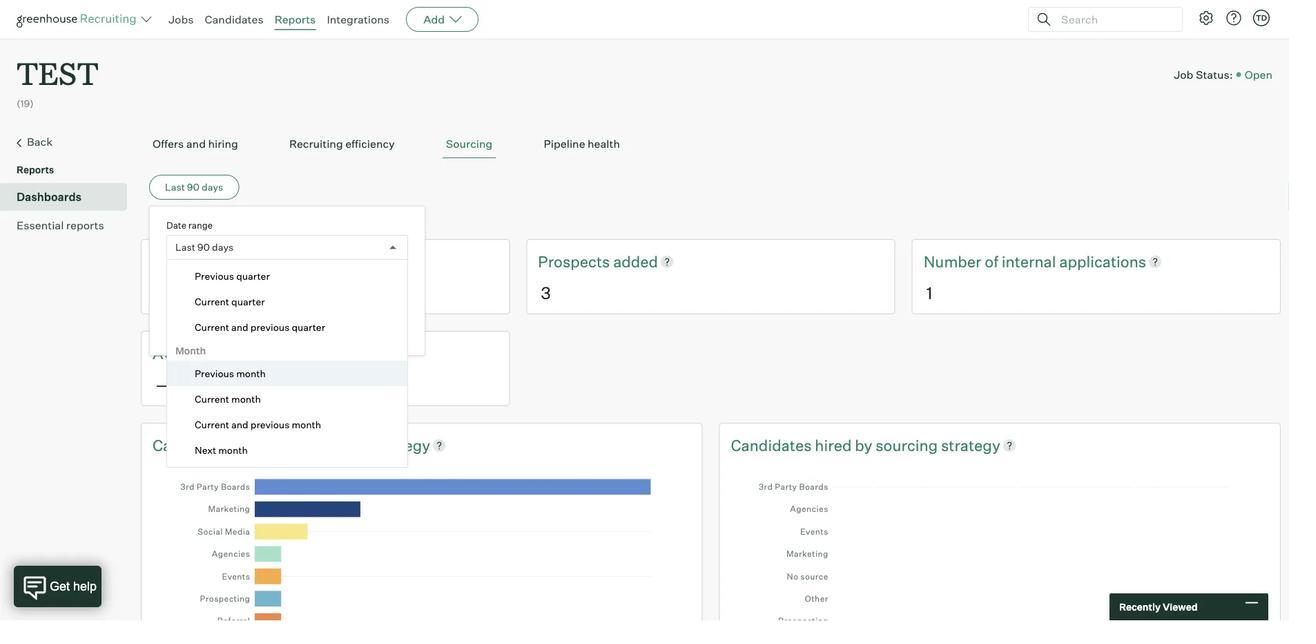 Task type: describe. For each thing, give the bounding box(es) containing it.
08/04/2023
[[175, 294, 233, 307]]

internal
[[1002, 252, 1057, 271]]

of
[[985, 252, 999, 271]]

1 vertical spatial last
[[175, 241, 195, 253]]

start
[[166, 273, 188, 284]]

candidates hired by sourcing
[[731, 435, 942, 454]]

current and previous quarter
[[195, 321, 325, 333]]

test link
[[17, 39, 99, 96]]

offers and hiring button
[[149, 130, 242, 158]]

Compare to previous time period checkbox
[[166, 326, 175, 335]]

essential reports link
[[17, 217, 122, 234]]

viewed
[[1163, 601, 1198, 613]]

essential
[[17, 218, 64, 232]]

4
[[171, 217, 177, 229]]

test (19)
[[17, 53, 99, 109]]

internal link
[[1002, 251, 1060, 272]]

previous for month
[[251, 418, 290, 431]]

month for next month
[[218, 444, 248, 456]]

xychart image for hired
[[751, 469, 1250, 621]]

job status:
[[1175, 68, 1234, 82]]

recruiting
[[289, 137, 343, 151]]

date range
[[166, 219, 213, 231]]

recruiting efficiency button
[[286, 130, 398, 158]]

current quarter
[[195, 296, 265, 308]]

last 90 days inside button
[[165, 181, 223, 193]]

by link
[[855, 434, 876, 456]]

add
[[424, 12, 445, 26]]

month
[[175, 345, 206, 357]]

period
[[297, 325, 326, 337]]

tab list containing offers and hiring
[[149, 130, 1273, 158]]

recruiting efficiency
[[289, 137, 395, 151]]

hiring
[[208, 137, 238, 151]]

submitted
[[220, 252, 293, 271]]

of link
[[985, 251, 1002, 272]]

and for current and previous quarter
[[231, 321, 249, 333]]

xychart image for added
[[172, 469, 672, 621]]

1 vertical spatial added
[[237, 435, 282, 454]]

1 horizontal spatial added
[[614, 252, 658, 271]]

current for current month
[[195, 393, 229, 405]]

2,
[[206, 217, 215, 229]]

previous quarter
[[195, 270, 270, 282]]

pipeline health
[[544, 137, 620, 151]]

recently
[[1120, 601, 1161, 613]]

2023
[[217, 217, 242, 229]]

health
[[588, 137, 620, 151]]

essential reports
[[17, 218, 104, 232]]

current for current quarter
[[195, 296, 229, 308]]

greenhouse recruiting image
[[17, 11, 141, 28]]

offers
[[153, 137, 184, 151]]

status:
[[1196, 68, 1234, 82]]

-
[[179, 217, 184, 229]]

pipeline health button
[[541, 130, 624, 158]]

number
[[924, 252, 982, 271]]

aug 4 - nov 2, 2023
[[149, 217, 242, 229]]

1 vertical spatial last 90 days
[[175, 241, 234, 253]]

average
[[153, 344, 212, 363]]

back
[[27, 135, 53, 149]]

start date
[[166, 273, 208, 284]]

nov
[[186, 217, 204, 229]]

dashboards link
[[17, 189, 122, 205]]

add button
[[406, 7, 479, 32]]

applications link
[[1060, 251, 1147, 272]]

date
[[166, 219, 186, 231]]

current for current and previous quarter
[[195, 321, 229, 333]]

next
[[195, 444, 216, 456]]

month for current month
[[231, 393, 261, 405]]

jobs link
[[169, 12, 194, 26]]

candidates added
[[153, 435, 285, 454]]

back link
[[17, 133, 122, 151]]

previous for quarter
[[251, 321, 290, 333]]

integrations
[[327, 12, 390, 26]]

sourcing button
[[443, 130, 496, 158]]

recently viewed
[[1120, 601, 1198, 613]]

reports link
[[275, 12, 316, 26]]

candidates for candidates added
[[153, 435, 234, 454]]

to link
[[250, 343, 268, 364]]

90 inside button
[[187, 181, 200, 193]]

1 strategy from the left
[[371, 435, 431, 454]]

hired
[[815, 435, 852, 454]]

compare to previous time period
[[179, 325, 326, 337]]

previous for month
[[195, 367, 234, 379]]

1 vertical spatial reports
[[17, 164, 54, 176]]

2 strategy link from the left
[[942, 434, 1001, 456]]

candidates link for hired
[[731, 434, 815, 456]]



Task type: vqa. For each thing, say whether or not it's contained in the screenshot.
'XYChart' image
yes



Task type: locate. For each thing, give the bounding box(es) containing it.
aug
[[149, 217, 169, 229]]

1 horizontal spatial time
[[275, 325, 295, 337]]

0 vertical spatial reports
[[275, 12, 316, 26]]

quarter
[[236, 270, 270, 282], [231, 296, 265, 308], [292, 321, 325, 333]]

jobs
[[169, 12, 194, 26]]

—
[[155, 374, 172, 395]]

referrals
[[153, 252, 220, 271]]

2 vertical spatial quarter
[[292, 321, 325, 333]]

0 horizontal spatial time
[[215, 344, 247, 363]]

strategy
[[371, 435, 431, 454], [942, 435, 1001, 454]]

1 horizontal spatial xychart image
[[751, 469, 1250, 621]]

1 vertical spatial added link
[[237, 434, 285, 456]]

and inside button
[[186, 137, 206, 151]]

previous month
[[195, 367, 266, 379]]

previous for time
[[234, 325, 273, 337]]

0 horizontal spatial to
[[222, 325, 232, 337]]

90
[[187, 181, 200, 193], [197, 241, 210, 253]]

current and previous month
[[195, 418, 321, 431]]

days up 2,
[[202, 181, 223, 193]]

0 vertical spatial quarter
[[236, 270, 270, 282]]

quarter for current quarter
[[231, 296, 265, 308]]

0 vertical spatial last 90 days
[[165, 181, 223, 193]]

month for previous month
[[236, 367, 266, 379]]

sourcing
[[876, 435, 938, 454]]

and down current month
[[231, 418, 249, 431]]

compare
[[179, 325, 220, 337]]

candidates for candidates hired by sourcing
[[731, 435, 812, 454]]

1 current from the top
[[195, 296, 229, 308]]

0 vertical spatial 90
[[187, 181, 200, 193]]

referrals link
[[153, 251, 220, 272]]

time up source
[[275, 325, 295, 337]]

current for current and previous month
[[195, 418, 229, 431]]

candidates for candidates
[[205, 12, 264, 26]]

0 vertical spatial last
[[165, 181, 185, 193]]

1 vertical spatial quarter
[[231, 296, 265, 308]]

0 horizontal spatial reports
[[17, 164, 54, 176]]

0 vertical spatial added link
[[614, 251, 658, 272]]

strategy link
[[371, 434, 431, 456], [942, 434, 1001, 456]]

3 current from the top
[[195, 393, 229, 405]]

(19)
[[17, 97, 34, 109]]

0 horizontal spatial added
[[237, 435, 282, 454]]

source link
[[268, 343, 316, 364]]

last
[[165, 181, 185, 193], [175, 241, 195, 253]]

open
[[1245, 68, 1273, 82]]

Search text field
[[1058, 9, 1170, 29]]

1 vertical spatial and
[[231, 321, 249, 333]]

prospects link
[[538, 251, 614, 272]]

0 vertical spatial and
[[186, 137, 206, 151]]

submitted link
[[220, 251, 293, 272]]

reports
[[275, 12, 316, 26], [17, 164, 54, 176]]

current down 'previous month'
[[195, 393, 229, 405]]

reports down back
[[17, 164, 54, 176]]

0 horizontal spatial strategy
[[371, 435, 431, 454]]

0 horizontal spatial strategy link
[[371, 434, 431, 456]]

candidates link
[[205, 12, 264, 26], [153, 434, 237, 456], [731, 434, 815, 456]]

1 vertical spatial time
[[215, 344, 247, 363]]

date
[[190, 273, 208, 284]]

candidates link for added
[[153, 434, 237, 456]]

current
[[195, 296, 229, 308], [195, 321, 229, 333], [195, 393, 229, 405], [195, 418, 229, 431]]

2 current from the top
[[195, 321, 229, 333]]

0 vertical spatial time
[[275, 325, 295, 337]]

last 90 days down range
[[175, 241, 234, 253]]

to up time link
[[222, 325, 232, 337]]

2 previous from the top
[[195, 367, 234, 379]]

0 vertical spatial to
[[222, 325, 232, 337]]

0 vertical spatial previous
[[195, 270, 234, 282]]

source
[[268, 344, 316, 363]]

1 horizontal spatial strategy
[[942, 435, 1001, 454]]

quarter up "current and previous quarter"
[[231, 296, 265, 308]]

hired link
[[815, 434, 855, 456]]

integrations link
[[327, 12, 390, 26]]

current down 08/04/2023
[[195, 321, 229, 333]]

90 down range
[[197, 241, 210, 253]]

efficiency
[[346, 137, 395, 151]]

quarter for previous quarter
[[236, 270, 270, 282]]

1 horizontal spatial strategy link
[[942, 434, 1001, 456]]

1 vertical spatial to
[[250, 344, 265, 363]]

range
[[188, 219, 213, 231]]

last up 4
[[165, 181, 185, 193]]

and up 'average time to source'
[[231, 321, 249, 333]]

time up 'previous month'
[[215, 344, 247, 363]]

1 strategy link from the left
[[371, 434, 431, 456]]

0 vertical spatial days
[[202, 181, 223, 193]]

1 previous from the top
[[195, 270, 234, 282]]

quarter
[[175, 248, 212, 260]]

candidates left hired
[[731, 435, 812, 454]]

applications
[[1060, 252, 1147, 271]]

sourcing link
[[876, 434, 942, 456]]

days
[[202, 181, 223, 193], [212, 241, 234, 253]]

1 vertical spatial days
[[212, 241, 234, 253]]

td button
[[1251, 7, 1273, 29]]

time
[[275, 325, 295, 337], [215, 344, 247, 363]]

to down compare to previous time period on the left of the page
[[250, 344, 265, 363]]

dashboards
[[17, 190, 82, 204]]

added
[[614, 252, 658, 271], [237, 435, 282, 454]]

current down the date
[[195, 296, 229, 308]]

3
[[541, 282, 551, 303]]

time link
[[215, 343, 250, 364]]

last inside button
[[165, 181, 185, 193]]

quarter up current quarter
[[236, 270, 270, 282]]

and for current and previous month
[[231, 418, 249, 431]]

2 xychart image from the left
[[751, 469, 1250, 621]]

90 up 'nov'
[[187, 181, 200, 193]]

offers and hiring
[[153, 137, 238, 151]]

1
[[927, 282, 933, 303]]

current up candidates added
[[195, 418, 229, 431]]

tab list
[[149, 130, 1273, 158]]

reports left integrations
[[275, 12, 316, 26]]

last 90 days button
[[149, 175, 239, 200]]

4 current from the top
[[195, 418, 229, 431]]

quarter up source
[[292, 321, 325, 333]]

candidates up week
[[153, 435, 234, 454]]

xychart image
[[172, 469, 672, 621], [751, 469, 1250, 621]]

2 strategy from the left
[[942, 435, 1001, 454]]

0 horizontal spatial xychart image
[[172, 469, 672, 621]]

average link
[[153, 343, 215, 364]]

test
[[17, 53, 99, 93]]

prospects
[[538, 252, 614, 271]]

week
[[175, 467, 202, 480]]

number of internal
[[924, 252, 1060, 271]]

days inside button
[[202, 181, 223, 193]]

to
[[222, 325, 232, 337], [250, 344, 265, 363]]

last 90 days
[[165, 181, 223, 193], [175, 241, 234, 253]]

next month
[[195, 444, 248, 456]]

pipeline
[[544, 137, 586, 151]]

1 horizontal spatial to
[[250, 344, 265, 363]]

and left hiring
[[186, 137, 206, 151]]

by
[[855, 435, 873, 454]]

reports
[[66, 218, 104, 232]]

previous
[[251, 321, 290, 333], [234, 325, 273, 337], [251, 418, 290, 431]]

and for offers and hiring
[[186, 137, 206, 151]]

number link
[[924, 251, 985, 272]]

previous down time link
[[195, 367, 234, 379]]

previous for quarter
[[195, 270, 234, 282]]

sourcing
[[446, 137, 493, 151]]

1 vertical spatial 90
[[197, 241, 210, 253]]

added link
[[614, 251, 658, 272], [237, 434, 285, 456]]

0 horizontal spatial added link
[[237, 434, 285, 456]]

current month
[[195, 393, 261, 405]]

average time to source
[[153, 344, 316, 363]]

last 90 days up 'nov'
[[165, 181, 223, 193]]

1 vertical spatial previous
[[195, 367, 234, 379]]

and
[[186, 137, 206, 151], [231, 321, 249, 333], [231, 418, 249, 431]]

days down 2023
[[212, 241, 234, 253]]

0 vertical spatial added
[[614, 252, 658, 271]]

previous up 08/04/2023
[[195, 270, 234, 282]]

td
[[1257, 13, 1268, 22]]

candidates right jobs "link"
[[205, 12, 264, 26]]

last down date range
[[175, 241, 195, 253]]

1 horizontal spatial added link
[[614, 251, 658, 272]]

2 vertical spatial and
[[231, 418, 249, 431]]

job
[[1175, 68, 1194, 82]]

configure image
[[1199, 10, 1215, 26]]

1 xychart image from the left
[[172, 469, 672, 621]]

1 horizontal spatial reports
[[275, 12, 316, 26]]



